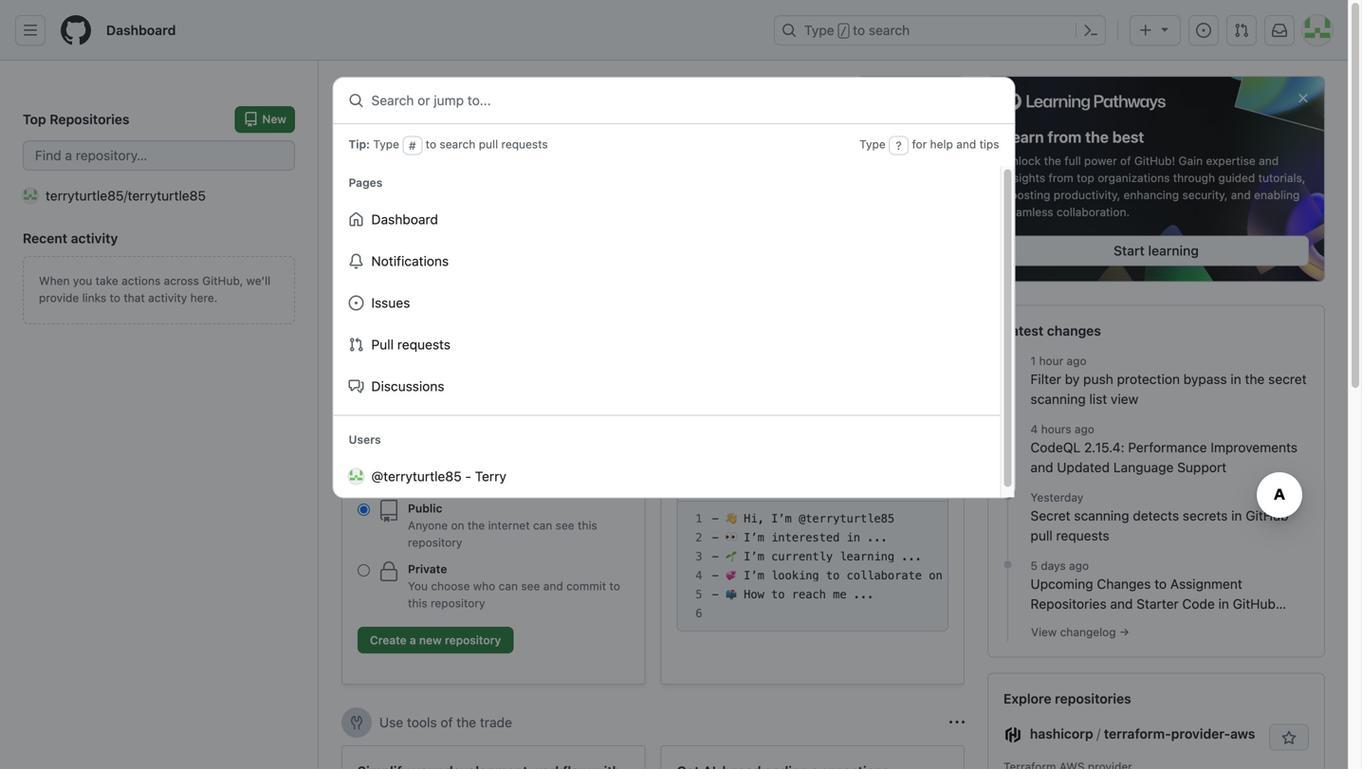 Task type: vqa. For each thing, say whether or not it's contained in the screenshot.


Task type: locate. For each thing, give the bounding box(es) containing it.
and inside we've combined the power of the following feed with the for you feed so there's one place to discover content on github. there's improved filtering so you can customize your feed exactly how you like it, and a shiny new visual design. ✨
[[451, 210, 474, 225]]

search
[[869, 22, 910, 38], [440, 138, 476, 151]]

0 horizontal spatial 4
[[696, 569, 702, 582]]

0 horizontal spatial repositories
[[50, 111, 130, 127]]

tutorials,
[[1258, 171, 1306, 184]]

help
[[930, 138, 953, 151]]

the left for
[[688, 170, 708, 185]]

0 horizontal spatial @terryturtle85
[[371, 469, 462, 484]]

/ for hashicorp / terraform-provider-aws
[[1097, 726, 1100, 742]]

and left tips
[[956, 138, 976, 151]]

requests up github.
[[501, 138, 548, 151]]

/ inside create a new repository 'element'
[[439, 463, 443, 479]]

5 left days
[[1031, 559, 1038, 572]]

in
[[1231, 371, 1241, 387], [1231, 508, 1242, 523], [847, 531, 860, 544], [1218, 596, 1229, 612]]

power right full
[[1084, 154, 1117, 167]]

1 vertical spatial 1
[[696, 512, 702, 525]]

ago for changes
[[1069, 559, 1089, 572]]

-
[[465, 469, 471, 484], [712, 512, 719, 525], [712, 531, 719, 544], [712, 550, 719, 563], [712, 569, 719, 582], [712, 588, 719, 601]]

learn from the best unlock the full power of github! gain expertise and insights from top organizations through guided tutorials, boosting productivity, enhancing security, and enabling seamless collaboration.
[[1004, 128, 1306, 219]]

public anyone on the internet can see this repository
[[408, 502, 597, 549]]

by up the appears
[[880, 385, 895, 401]]

your up collaborator
[[524, 385, 551, 401]]

2 vertical spatial dot fill image
[[1000, 489, 1015, 504]]

1 horizontal spatial see
[[556, 519, 574, 532]]

profile down the readme,
[[786, 425, 825, 441]]

the left secret
[[1245, 371, 1265, 387]]

view
[[1031, 625, 1057, 639]]

the down updates to your homepage feed
[[463, 170, 483, 185]]

and inside '5 days ago upcoming changes to assignment repositories and starter code in github classroom'
[[1110, 596, 1133, 612]]

1 horizontal spatial search
[[869, 22, 910, 38]]

0 vertical spatial so
[[792, 170, 807, 185]]

0 vertical spatial new
[[524, 210, 549, 225]]

terryturtle85 down find a repository… text box
[[128, 188, 206, 203]]

explore
[[1004, 691, 1051, 707]]

1 vertical spatial @terryturtle85
[[799, 512, 895, 525]]

1 horizontal spatial learn
[[1004, 128, 1044, 146]]

learning inside explore element
[[1148, 243, 1199, 258]]

see right internet
[[556, 519, 574, 532]]

view changelog → link
[[1031, 625, 1130, 639]]

dashboard down discover
[[371, 211, 438, 227]]

start inside explore element
[[1114, 243, 1145, 258]]

visual
[[553, 210, 588, 225]]

2 horizontal spatial terryturtle85
[[358, 463, 436, 479]]

secret scanning detects secrets in github pull requests link
[[1031, 506, 1309, 546]]

1 vertical spatial on
[[451, 519, 464, 532]]

learning up collaborate
[[840, 550, 895, 563]]

scanning
[[1031, 391, 1086, 407], [1074, 508, 1129, 523]]

learn right 'bell' image
[[365, 245, 401, 260]]

a inside we've combined the power of the following feed with the for you feed so there's one place to discover content on github. there's improved filtering so you can customize your feed exactly how you like it, and a shiny new visual design. ✨
[[478, 210, 485, 225]]

share information about yourself by creating a profile readme, which appears at the top of your profile page.
[[677, 385, 934, 441]]

repository up revision
[[370, 385, 432, 401]]

1 horizontal spatial 5
[[1031, 559, 1038, 572]]

scanning down yesterday
[[1074, 508, 1129, 523]]

seamless
[[1004, 205, 1053, 219]]

start for start writing code
[[379, 309, 409, 324]]

improvements
[[1211, 440, 1298, 455]]

1 left the hour on the top right of the page
[[1031, 354, 1036, 367]]

learning
[[1148, 243, 1199, 258], [840, 550, 895, 563]]

from down full
[[1049, 171, 1073, 184]]

which
[[845, 405, 881, 421]]

1 for hi,
[[696, 512, 702, 525]]

1 inside 1 - 👋 hi, i'm @terryturtle85 2 - 👀 i'm interested in ... 3 - 🌱 i'm currently learning ... 4 - 💞️ i'm looking to collaborate on ... 5 - 📫 how to reach me ... 6
[[696, 512, 702, 525]]

@terryturtle85 up 'public'
[[371, 469, 462, 484]]

2 dot fill image from the top
[[1000, 421, 1015, 436]]

type inside type ? for help and tips
[[859, 138, 886, 151]]

you
[[736, 170, 758, 185], [710, 190, 733, 205], [386, 210, 409, 225], [73, 274, 92, 287]]

full
[[1064, 154, 1081, 167]]

by for filter
[[1065, 371, 1080, 387]]

new inside we've combined the power of the following feed with the for you feed so there's one place to discover content on github. there's improved filtering so you can customize your feed exactly how you like it, and a shiny new visual design. ✨
[[524, 210, 549, 225]]

0 vertical spatial scanning
[[1031, 391, 1086, 407]]

1 vertical spatial start
[[379, 309, 409, 324]]

6
[[696, 607, 702, 620]]

i'm right hi,
[[771, 512, 792, 525]]

and down changes
[[1110, 596, 1133, 612]]

of up organizations
[[1120, 154, 1131, 167]]

1 vertical spatial dashboard
[[371, 211, 438, 227]]

repository down choose
[[431, 597, 485, 610]]

0 vertical spatial learn
[[1004, 128, 1044, 146]]

ago
[[1067, 354, 1087, 367], [1075, 422, 1094, 436], [1069, 559, 1089, 572]]

type / to search
[[804, 22, 910, 38]]

/ for terryturtle85 /
[[439, 463, 443, 479]]

4 left hours
[[1031, 422, 1038, 436]]

a left the shiny
[[478, 210, 485, 225]]

top down creating
[[716, 425, 736, 441]]

start
[[1114, 243, 1145, 258], [379, 309, 409, 324]]

dot fill image down "latest"
[[1000, 352, 1015, 367]]

?
[[896, 139, 902, 152]]

0 vertical spatial a
[[478, 210, 485, 225]]

1 vertical spatial learn
[[365, 245, 401, 260]]

updates to your homepage feed
[[358, 132, 588, 150]]

codeql
[[1031, 440, 1081, 455]]

1 vertical spatial scanning
[[1074, 508, 1129, 523]]

users
[[349, 433, 381, 446]]

None submit
[[871, 467, 932, 493]]

dashboard right homepage icon
[[106, 22, 176, 38]]

by for yourself
[[880, 385, 895, 401]]

create a new repository button
[[358, 627, 513, 654]]

a down information in the bottom right of the page
[[730, 405, 738, 421]]

pull down secret
[[1031, 528, 1053, 543]]

/ for terryturtle85 / terryturtle85
[[124, 188, 128, 203]]

dot fill image for filter by push protection bypass in the secret scanning list view
[[1000, 352, 1015, 367]]

1 vertical spatial search
[[440, 138, 476, 151]]

3 dot fill image from the top
[[1000, 489, 1015, 504]]

requests down writing
[[397, 337, 451, 352]]

1 vertical spatial power
[[486, 170, 524, 185]]

0 horizontal spatial issue opened image
[[349, 295, 364, 311]]

on inside we've combined the power of the following feed with the for you feed so there's one place to discover content on github. there's improved filtering so you can customize your feed exactly how you like it, and a shiny new visual design. ✨
[[464, 190, 479, 205]]

shiny
[[489, 210, 521, 225]]

requests
[[501, 138, 548, 151], [397, 337, 451, 352], [1056, 528, 1109, 543]]

create a new repository
[[370, 634, 501, 647]]

and left commit
[[543, 580, 563, 593]]

1 vertical spatial from
[[1049, 171, 1073, 184]]

explore element
[[987, 76, 1325, 769]]

repository inside public anyone on the internet can see this repository
[[408, 536, 462, 549]]

by inside share information about yourself by creating a profile readme, which appears at the top of your profile page.
[[880, 385, 895, 401]]

1 horizontal spatial issue opened image
[[1196, 23, 1211, 38]]

none submit inside "introduce yourself with a profile readme" element
[[871, 467, 932, 493]]

home
[[341, 80, 393, 102]]

and inside type ? for help and tips
[[956, 138, 976, 151]]

create
[[370, 634, 407, 647]]

1 horizontal spatial 1
[[1031, 354, 1036, 367]]

terryturtle85 / terryturtle85
[[46, 188, 206, 203]]

repository down anyone
[[408, 536, 462, 549]]

1 vertical spatial 5
[[696, 588, 702, 601]]

1 horizontal spatial requests
[[501, 138, 548, 151]]

lock image
[[378, 561, 400, 583]]

filter
[[1031, 371, 1061, 387]]

the inside share information about yourself by creating a profile readme, which appears at the top of your profile page.
[[692, 425, 712, 441]]

see inside public anyone on the internet can see this repository
[[556, 519, 574, 532]]

0 horizontal spatial pull
[[479, 138, 498, 151]]

0 vertical spatial on
[[464, 190, 479, 205]]

- left the 🌱
[[712, 550, 719, 563]]

1 horizontal spatial profile
[[786, 425, 825, 441]]

you right for
[[736, 170, 758, 185]]

0 vertical spatial requests
[[501, 138, 548, 151]]

0 horizontal spatial by
[[880, 385, 895, 401]]

1 vertical spatial github
[[1233, 596, 1276, 612]]

learn inside the learn from the best unlock the full power of github! gain expertise and insights from top organizations through guided tutorials, boosting productivity, enhancing security, and enabling seamless collaboration.
[[1004, 128, 1044, 146]]

yourself
[[828, 385, 877, 401]]

of right all
[[508, 385, 521, 401]]

repository inside button
[[445, 634, 501, 647]]

new down there's
[[524, 210, 549, 225]]

2 vertical spatial can
[[499, 580, 518, 593]]

1 horizontal spatial dashboard
[[371, 211, 438, 227]]

1 vertical spatial activity
[[148, 291, 187, 304]]

filter by push protection bypass in the secret scanning list view link
[[1031, 369, 1309, 409]]

learn more link
[[365, 245, 437, 260]]

1 horizontal spatial by
[[1065, 371, 1080, 387]]

issue opened image left git pull request image
[[1196, 23, 1211, 38]]

0 horizontal spatial start
[[379, 309, 409, 324]]

ago for 2.15.4:
[[1075, 422, 1094, 436]]

and inside 4 hours ago codeql 2.15.4: performance improvements and updated language support
[[1031, 459, 1053, 475]]

1 horizontal spatial @terryturtle85
[[799, 512, 895, 525]]

how
[[744, 588, 764, 601]]

hour
[[1039, 354, 1063, 367]]

ago up upcoming
[[1069, 559, 1089, 572]]

dashboard
[[106, 22, 176, 38], [371, 211, 438, 227]]

can right internet
[[533, 519, 552, 532]]

in inside 1 hour ago filter by push protection bypass in the secret scanning list view
[[1231, 371, 1241, 387]]

issue opened image
[[1196, 23, 1211, 38], [349, 295, 364, 311]]

@terryturtle85 up interested
[[799, 512, 895, 525]]

3
[[696, 550, 702, 563]]

repository down 'who'
[[445, 634, 501, 647]]

1 vertical spatial can
[[533, 519, 552, 532]]

in right interested
[[847, 531, 860, 544]]

ago inside 4 hours ago codeql 2.15.4: performance improvements and updated language support
[[1075, 422, 1094, 436]]

close image
[[1296, 91, 1311, 106]]

information
[[716, 385, 785, 401]]

1 vertical spatial see
[[521, 580, 540, 593]]

dashboard inside the pages results list box
[[371, 211, 438, 227]]

profile down information in the bottom right of the page
[[741, 405, 780, 421]]

dot fill image
[[1000, 352, 1015, 367], [1000, 421, 1015, 436], [1000, 489, 1015, 504]]

so
[[792, 170, 807, 185], [692, 190, 707, 205]]

actions
[[121, 274, 161, 287]]

yesterday
[[1031, 491, 1083, 504]]

this inside private you choose who can see and commit to this repository
[[408, 597, 427, 610]]

ago right the hour on the top right of the page
[[1067, 354, 1087, 367]]

1 for filter
[[1031, 354, 1036, 367]]

create a new repository element
[[358, 356, 629, 661]]

1 vertical spatial so
[[692, 190, 707, 205]]

0 vertical spatial issue opened image
[[1196, 23, 1211, 38]]

0 horizontal spatial learn
[[365, 245, 401, 260]]

1 vertical spatial dashboard link
[[341, 199, 993, 240]]

2 horizontal spatial a
[[730, 405, 738, 421]]

to inside the when you take actions across github, we'll provide links to that activity here.
[[110, 291, 120, 304]]

2 horizontal spatial requests
[[1056, 528, 1109, 543]]

take
[[95, 274, 118, 287]]

pull up github.
[[479, 138, 498, 151]]

0 vertical spatial github
[[1246, 508, 1289, 523]]

the right at
[[692, 425, 712, 441]]

1 vertical spatial issue opened image
[[349, 295, 364, 311]]

type for for help and tips
[[859, 138, 886, 151]]

pull inside tip: type # to search pull requests
[[479, 138, 498, 151]]

activity up take
[[71, 230, 118, 246]]

repository inside a repository contains all of your project's files, revision history, and collaborator discussion.
[[370, 385, 432, 401]]

requests down secret
[[1056, 528, 1109, 543]]

to inside private you choose who can see and commit to this repository
[[609, 580, 620, 593]]

tip:
[[349, 138, 370, 151]]

on left github.
[[464, 190, 479, 205]]

latest
[[1004, 323, 1044, 339]]

github right secrets
[[1246, 508, 1289, 523]]

1 horizontal spatial 4
[[1031, 422, 1038, 436]]

feed up customize
[[761, 170, 788, 185]]

1 vertical spatial ago
[[1075, 422, 1094, 436]]

introduce yourself with a profile readme element
[[661, 340, 970, 685]]

1 inside 1 hour ago filter by push protection bypass in the secret scanning list view
[[1031, 354, 1036, 367]]

the inside 1 hour ago filter by push protection bypass in the secret scanning list view
[[1245, 371, 1265, 387]]

1 horizontal spatial type
[[804, 22, 834, 38]]

links
[[82, 291, 106, 304]]

terryturtle85 /
[[358, 463, 443, 479]]

your inside we've combined the power of the following feed with the for you feed so there's one place to discover content on github. there's improved filtering so you can customize your feed exactly how you like it, and a shiny new visual design. ✨
[[828, 190, 855, 205]]

scanning inside yesterday secret scanning detects secrets in github pull requests
[[1074, 508, 1129, 523]]

see inside private you choose who can see and commit to this repository
[[521, 580, 540, 593]]

💞️
[[726, 569, 737, 582]]

git pull request image
[[349, 337, 364, 352]]

of up there's
[[528, 170, 540, 185]]

see right 'who'
[[521, 580, 540, 593]]

in inside '5 days ago upcoming changes to assignment repositories and starter code in github classroom'
[[1218, 596, 1229, 612]]

2 horizontal spatial type
[[859, 138, 886, 151]]

0 horizontal spatial type
[[373, 138, 399, 151]]

1 vertical spatial dot fill image
[[1000, 421, 1015, 436]]

terry
[[475, 469, 506, 484]]

page.
[[828, 425, 863, 441]]

0 vertical spatial 5
[[1031, 559, 1038, 572]]

guided
[[1218, 171, 1255, 184]]

new inside create a new repository button
[[419, 634, 442, 647]]

this
[[578, 519, 597, 532], [408, 597, 427, 610]]

5
[[1031, 559, 1038, 572], [696, 588, 702, 601]]

1 vertical spatial pull
[[1031, 528, 1053, 543]]

so right filtering
[[692, 190, 707, 205]]

1 horizontal spatial pull
[[1031, 528, 1053, 543]]

repositories right top
[[50, 111, 130, 127]]

a right create
[[410, 634, 416, 647]]

0 horizontal spatial see
[[521, 580, 540, 593]]

can
[[736, 190, 758, 205], [533, 519, 552, 532], [499, 580, 518, 593]]

...
[[867, 531, 888, 544], [901, 550, 922, 563], [949, 569, 970, 582], [853, 588, 874, 601]]

your down there's
[[828, 190, 855, 205]]

so up customize
[[792, 170, 807, 185]]

gain
[[1179, 154, 1203, 167]]

github down assignment
[[1233, 596, 1276, 612]]

by left push
[[1065, 371, 1080, 387]]

2 vertical spatial a
[[410, 634, 416, 647]]

exactly
[[890, 190, 933, 205]]

ago up 2.15.4:
[[1075, 422, 1094, 436]]

your
[[440, 132, 472, 150], [828, 190, 855, 205], [524, 385, 551, 401], [755, 425, 782, 441]]

1 horizontal spatial top
[[1077, 171, 1094, 184]]

github inside yesterday secret scanning detects secrets in github pull requests
[[1246, 508, 1289, 523]]

why am i seeing this? image
[[949, 715, 965, 730]]

1 vertical spatial top
[[716, 425, 736, 441]]

1 vertical spatial learning
[[840, 550, 895, 563]]

search image
[[349, 93, 364, 108]]

0 vertical spatial 1
[[1031, 354, 1036, 367]]

upcoming changes to assignment repositories and starter code in github classroom link
[[1031, 574, 1309, 632]]

- left 📫
[[712, 588, 719, 601]]

learn more
[[365, 245, 437, 260]]

triangle down image
[[1157, 21, 1172, 37]]

0 horizontal spatial profile
[[741, 405, 780, 421]]

search inside tip: type # to search pull requests
[[440, 138, 476, 151]]

and up tutorials,
[[1259, 154, 1279, 167]]

in right code
[[1218, 596, 1229, 612]]

1 vertical spatial requests
[[397, 337, 451, 352]]

5 inside '5 days ago upcoming changes to assignment repositories and starter code in github classroom'
[[1031, 559, 1038, 572]]

github inside '5 days ago upcoming changes to assignment repositories and starter code in github classroom'
[[1233, 596, 1276, 612]]

scanning down filter
[[1031, 391, 1086, 407]]

hashicorp / terraform-provider-aws
[[1030, 726, 1255, 742]]

power up github.
[[486, 170, 524, 185]]

- inside 'link'
[[465, 469, 471, 484]]

0 horizontal spatial requests
[[397, 337, 451, 352]]

when you take actions across github, we'll provide links to that activity here.
[[39, 274, 271, 304]]

home image
[[349, 212, 364, 227]]

this up commit
[[578, 519, 597, 532]]

Find a repository… text field
[[23, 140, 295, 171]]

1 vertical spatial new
[[419, 634, 442, 647]]

terryturtle85 inside create a new repository 'element'
[[358, 463, 436, 479]]

top inside share information about yourself by creating a profile readme, which appears at the top of your profile page.
[[716, 425, 736, 441]]

0 vertical spatial ago
[[1067, 354, 1087, 367]]

assignment
[[1170, 576, 1242, 592]]

0 horizontal spatial 1
[[696, 512, 702, 525]]

0 vertical spatial repositories
[[50, 111, 130, 127]]

0 vertical spatial pull
[[479, 138, 498, 151]]

to inside tip: type # to search pull requests
[[426, 138, 436, 151]]

0 horizontal spatial a
[[410, 634, 416, 647]]

0 vertical spatial see
[[556, 519, 574, 532]]

0 horizontal spatial learning
[[840, 550, 895, 563]]

from up full
[[1048, 128, 1082, 146]]

type for to search
[[804, 22, 834, 38]]

anyone
[[408, 519, 448, 532]]

code
[[458, 309, 489, 324]]

provider-
[[1171, 726, 1230, 742]]

git pull request image
[[1234, 23, 1249, 38]]

0 horizontal spatial can
[[499, 580, 518, 593]]

1 horizontal spatial power
[[1084, 154, 1117, 167]]

0 horizontal spatial 5
[[696, 588, 702, 601]]

4 inside 1 - 👋 hi, i'm @terryturtle85 2 - 👀 i'm interested in ... 3 - 🌱 i'm currently learning ... 4 - 💞️ i'm looking to collaborate on ... 5 - 📫 how to reach me ... 6
[[696, 569, 702, 582]]

top
[[1077, 171, 1094, 184], [716, 425, 736, 441]]

start learning link
[[1004, 236, 1309, 266]]

ago inside '5 days ago upcoming changes to assignment repositories and starter code in github classroom'
[[1069, 559, 1089, 572]]

1 horizontal spatial a
[[478, 210, 485, 225]]

2 horizontal spatial can
[[736, 190, 758, 205]]

you up the "links"
[[73, 274, 92, 287]]

tools
[[407, 715, 437, 730]]

can right 'who'
[[499, 580, 518, 593]]

5 days ago upcoming changes to assignment repositories and starter code in github classroom
[[1031, 559, 1276, 632]]

1 horizontal spatial can
[[533, 519, 552, 532]]

1 horizontal spatial new
[[524, 210, 549, 225]]

ago inside 1 hour ago filter by push protection bypass in the secret scanning list view
[[1067, 354, 1087, 367]]

start for start learning
[[1114, 243, 1145, 258]]

can left customize
[[736, 190, 758, 205]]

1 vertical spatial this
[[408, 597, 427, 610]]

2 vertical spatial requests
[[1056, 528, 1109, 543]]

terryturtle85 down discussion.
[[358, 463, 436, 479]]

1 horizontal spatial repositories
[[1031, 596, 1107, 612]]

i'm
[[771, 512, 792, 525], [744, 531, 764, 544], [744, 550, 764, 563], [744, 569, 764, 582]]

and inside a repository contains all of your project's files, revision history, and collaborator discussion.
[[490, 405, 512, 421]]

0 horizontal spatial activity
[[71, 230, 118, 246]]

feed up following
[[556, 132, 588, 150]]

of down information in the bottom right of the page
[[739, 425, 752, 441]]

your inside share information about yourself by creating a profile readme, which appears at the top of your profile page.
[[755, 425, 782, 441]]

2 vertical spatial ago
[[1069, 559, 1089, 572]]

with
[[659, 170, 685, 185]]

for
[[912, 138, 927, 151]]

on
[[464, 190, 479, 205], [451, 519, 464, 532], [929, 569, 943, 582]]

by inside 1 hour ago filter by push protection bypass in the secret scanning list view
[[1065, 371, 1080, 387]]

top up productivity,
[[1077, 171, 1094, 184]]

1 horizontal spatial learning
[[1148, 243, 1199, 258]]

0 vertical spatial dot fill image
[[1000, 352, 1015, 367]]

learning down enhancing
[[1148, 243, 1199, 258]]

0 vertical spatial power
[[1084, 154, 1117, 167]]

command palette image
[[1083, 23, 1098, 38]]

dashboard link right homepage icon
[[99, 15, 183, 46]]

activity down across
[[148, 291, 187, 304]]

on right anyone
[[451, 519, 464, 532]]

hi,
[[744, 512, 764, 525]]

on right collaborate
[[929, 569, 943, 582]]

activity inside the when you take actions across github, we'll provide links to that activity here.
[[148, 291, 187, 304]]

/ inside explore repositories navigation
[[1097, 726, 1100, 742]]

dot fill image
[[1000, 557, 1015, 572]]

1 dot fill image from the top
[[1000, 352, 1015, 367]]

0 vertical spatial activity
[[71, 230, 118, 246]]

1 vertical spatial a
[[730, 405, 738, 421]]

4 inside 4 hours ago codeql 2.15.4: performance improvements and updated language support
[[1031, 422, 1038, 436]]

- left the terry
[[465, 469, 471, 484]]

- left 💞️
[[712, 569, 719, 582]]

new
[[524, 210, 549, 225], [419, 634, 442, 647]]

None radio
[[358, 504, 370, 516], [358, 564, 370, 577], [358, 504, 370, 516], [358, 564, 370, 577]]

/ inside type / to search
[[840, 25, 847, 38]]

learn
[[1004, 128, 1044, 146], [365, 245, 401, 260]]

dashboard link down with at the top of page
[[341, 199, 993, 240]]

1 horizontal spatial this
[[578, 519, 597, 532]]

in right bypass
[[1231, 371, 1241, 387]]

this down you
[[408, 597, 427, 610]]

terraform-
[[1104, 726, 1171, 742]]

creating
[[677, 405, 727, 421]]

your down information in the bottom right of the page
[[755, 425, 782, 441]]



Task type: describe. For each thing, give the bounding box(es) containing it.
insights
[[1004, 171, 1045, 184]]

👀
[[726, 531, 737, 544]]

plus image
[[1138, 23, 1153, 38]]

@terryturtle85 inside 'link'
[[371, 469, 462, 484]]

of inside the learn from the best unlock the full power of github! gain expertise and insights from top organizations through guided tutorials, boosting productivity, enhancing security, and enabling seamless collaboration.
[[1120, 154, 1131, 167]]

ago for by
[[1067, 354, 1087, 367]]

@terryturtle85 inside 1 - 👋 hi, i'm @terryturtle85 2 - 👀 i'm interested in ... 3 - 🌱 i'm currently learning ... 4 - 💞️ i'm looking to collaborate on ... 5 - 📫 how to reach me ... 6
[[799, 512, 895, 525]]

issue opened image inside issues link
[[349, 295, 364, 311]]

we've
[[358, 170, 395, 185]]

- left 👀
[[712, 531, 719, 544]]

security,
[[1182, 188, 1228, 201]]

Command palette input text field
[[371, 86, 995, 115]]

codeql 2.15.4: performance improvements and updated language support link
[[1031, 438, 1309, 477]]

use
[[379, 715, 403, 730]]

pull
[[371, 337, 394, 352]]

detects
[[1133, 508, 1179, 523]]

bell image
[[349, 254, 364, 269]]

feed down 'one'
[[859, 190, 886, 205]]

pull requests
[[371, 337, 451, 352]]

collaboration.
[[1057, 205, 1130, 219]]

classroom
[[1031, 616, 1095, 632]]

Repository name text field
[[451, 458, 629, 485]]

trade
[[480, 715, 512, 730]]

changelog
[[1060, 625, 1116, 639]]

1 vertical spatial profile
[[786, 425, 825, 441]]

5 inside 1 - 👋 hi, i'm @terryturtle85 2 - 👀 i'm interested in ... 3 - 🌱 i'm currently learning ... 4 - 💞️ i'm looking to collaborate on ... 5 - 📫 how to reach me ... 6
[[696, 588, 702, 601]]

notifications image
[[1272, 23, 1287, 38]]

improved
[[582, 190, 638, 205]]

0 horizontal spatial dashboard
[[106, 22, 176, 38]]

new
[[262, 112, 286, 126]]

0 vertical spatial profile
[[741, 405, 780, 421]]

and inside private you choose who can see and commit to this repository
[[543, 580, 563, 593]]

0 vertical spatial from
[[1048, 128, 1082, 146]]

pages results list box
[[333, 199, 1000, 407]]

learn for more
[[365, 245, 401, 260]]

requests inside tip: type # to search pull requests
[[501, 138, 548, 151]]

you inside the when you take actions across github, we'll provide links to that activity here.
[[73, 274, 92, 287]]

readme,
[[784, 405, 841, 421]]

a inside create a new repository button
[[410, 634, 416, 647]]

of right tools
[[441, 715, 453, 730]]

✨
[[640, 210, 653, 225]]

a inside share information about yourself by creating a profile readme, which appears at the top of your profile page.
[[730, 405, 738, 421]]

issues
[[371, 295, 410, 311]]

@hashicorp profile image
[[1004, 726, 1022, 745]]

content
[[413, 190, 460, 205]]

of inside a repository contains all of your project's files, revision history, and collaborator discussion.
[[508, 385, 521, 401]]

1 - 👋 hi, i'm @terryturtle85 2 - 👀 i'm interested in ... 3 - 🌱 i'm currently learning ... 4 - 💞️ i'm looking to collaborate on ... 5 - 📫 how to reach me ... 6
[[696, 512, 970, 620]]

type inside tip: type # to search pull requests
[[373, 138, 399, 151]]

star this repository image
[[1281, 731, 1297, 746]]

discussions link
[[341, 366, 993, 407]]

repository inside private you choose who can see and commit to this repository
[[431, 597, 485, 610]]

of inside share information about yourself by creating a profile readme, which appears at the top of your profile page.
[[739, 425, 752, 441]]

power inside we've combined the power of the following feed with the for you feed so there's one place to discover content on github. there's improved filtering so you can customize your feed exactly how you like it, and a shiny new visual design. ✨
[[486, 170, 524, 185]]

- left 👋
[[712, 512, 719, 525]]

list
[[1089, 391, 1107, 407]]

top repositories
[[23, 111, 130, 127]]

recent
[[23, 230, 67, 246]]

the left best
[[1085, 128, 1109, 146]]

a repository contains all of your project's files, revision history, and collaborator discussion.
[[358, 385, 609, 441]]

power inside the learn from the best unlock the full power of github! gain expertise and insights from top organizations through guided tutorials, boosting productivity, enhancing security, and enabling seamless collaboration.
[[1084, 154, 1117, 167]]

expertise
[[1206, 154, 1256, 167]]

on inside public anyone on the internet can see this repository
[[451, 519, 464, 532]]

0 vertical spatial dashboard link
[[99, 15, 183, 46]]

can inside public anyone on the internet can see this repository
[[533, 519, 552, 532]]

yesterday secret scanning detects secrets in github pull requests
[[1031, 491, 1289, 543]]

through
[[1173, 171, 1215, 184]]

revision
[[390, 405, 438, 421]]

writing
[[413, 309, 454, 324]]

i'm down hi,
[[744, 531, 764, 544]]

x image
[[933, 132, 949, 147]]

like
[[412, 210, 433, 225]]

feed left with at the top of page
[[628, 170, 656, 185]]

terryturtle85 image
[[23, 188, 38, 203]]

push
[[1083, 371, 1113, 387]]

interested
[[771, 531, 840, 544]]

internet
[[488, 519, 530, 532]]

more
[[404, 245, 437, 260]]

support
[[1177, 459, 1227, 475]]

bypass
[[1184, 371, 1227, 387]]

latest changes
[[1004, 323, 1101, 339]]

code image
[[349, 309, 364, 324]]

the left trade at the bottom left
[[456, 715, 476, 730]]

you down discover
[[386, 210, 409, 225]]

productivity,
[[1054, 188, 1120, 201]]

scanning inside 1 hour ago filter by push protection bypass in the secret scanning list view
[[1031, 391, 1086, 407]]

of inside we've combined the power of the following feed with the for you feed so there's one place to discover content on github. there's improved filtering so you can customize your feed exactly how you like it, and a shiny new visual design. ✨
[[528, 170, 540, 185]]

@terryturtle85 image
[[349, 469, 364, 484]]

and down guided
[[1231, 188, 1251, 201]]

homepage image
[[61, 15, 91, 46]]

tools image
[[349, 715, 364, 730]]

in inside 1 - 👋 hi, i'm @terryturtle85 2 - 👀 i'm interested in ... 3 - 🌱 i'm currently learning ... 4 - 💞️ i'm looking to collaborate on ... 5 - 📫 how to reach me ... 6
[[847, 531, 860, 544]]

how
[[358, 210, 383, 225]]

learning inside 1 - 👋 hi, i'm @terryturtle85 2 - 👀 i'm interested in ... 3 - 🌱 i'm currently learning ... 4 - 💞️ i'm looking to collaborate on ... 5 - 📫 how to reach me ... 6
[[840, 550, 895, 563]]

1 horizontal spatial terryturtle85
[[128, 188, 206, 203]]

the up there's
[[544, 170, 563, 185]]

notifications
[[371, 253, 449, 269]]

requests inside the pages results list box
[[397, 337, 451, 352]]

changes
[[1097, 576, 1151, 592]]

🌱
[[726, 550, 737, 563]]

protection
[[1117, 371, 1180, 387]]

repositories inside '5 days ago upcoming changes to assignment repositories and starter code in github classroom'
[[1031, 596, 1107, 612]]

the left full
[[1044, 154, 1061, 167]]

/ for type / to search
[[840, 25, 847, 38]]

issues link
[[341, 282, 993, 324]]

0 horizontal spatial so
[[692, 190, 707, 205]]

recent activity
[[23, 230, 118, 246]]

view
[[1111, 391, 1138, 407]]

terryturtle85 for terryturtle85 /
[[358, 463, 436, 479]]

github logo image
[[1004, 92, 1168, 110]]

1 horizontal spatial dashboard link
[[341, 199, 993, 240]]

your inside a repository contains all of your project's files, revision history, and collaborator discussion.
[[524, 385, 551, 401]]

updated
[[1057, 459, 1110, 475]]

appears
[[884, 405, 934, 421]]

across
[[164, 274, 199, 287]]

#
[[409, 139, 416, 152]]

starter
[[1137, 596, 1179, 612]]

to inside '5 days ago upcoming changes to assignment repositories and starter code in github classroom'
[[1154, 576, 1167, 592]]

aws
[[1230, 726, 1255, 742]]

in inside yesterday secret scanning detects secrets in github pull requests
[[1231, 508, 1242, 523]]

top inside the learn from the best unlock the full power of github! gain expertise and insights from top organizations through guided tutorials, boosting productivity, enhancing security, and enabling seamless collaboration.
[[1077, 171, 1094, 184]]

discussions
[[371, 378, 444, 394]]

📫
[[726, 588, 737, 601]]

comment discussion image
[[349, 379, 364, 394]]

Top Repositories search field
[[23, 140, 295, 171]]

you down for
[[710, 190, 733, 205]]

top
[[23, 111, 46, 127]]

dot fill image for codeql 2.15.4: performance improvements and updated language support
[[1000, 421, 1015, 436]]

new link
[[235, 106, 295, 133]]

unlock
[[1004, 154, 1041, 167]]

contains
[[436, 385, 488, 401]]

homepage
[[476, 132, 552, 150]]

discover
[[358, 190, 409, 205]]

i'm up how
[[744, 569, 764, 582]]

hashicorp
[[1030, 726, 1093, 742]]

there's
[[533, 190, 578, 205]]

👋
[[726, 512, 737, 525]]

pull requests link
[[341, 324, 993, 366]]

changes
[[1047, 323, 1101, 339]]

can inside we've combined the power of the following feed with the for you feed so there's one place to discover content on github. there's improved filtering so you can customize your feed exactly how you like it, and a shiny new visual design. ✨
[[736, 190, 758, 205]]

requests inside yesterday secret scanning detects secrets in github pull requests
[[1056, 528, 1109, 543]]

repo image
[[378, 500, 400, 523]]

this inside public anyone on the internet can see this repository
[[578, 519, 597, 532]]

can inside private you choose who can see and commit to this repository
[[499, 580, 518, 593]]

hours
[[1041, 422, 1071, 436]]

to inside we've combined the power of the following feed with the for you feed so there's one place to discover content on github. there's improved filtering so you can customize your feed exactly how you like it, and a shiny new visual design. ✨
[[919, 170, 931, 185]]

filtering
[[642, 190, 689, 205]]

here.
[[190, 291, 218, 304]]

your right #
[[440, 132, 472, 150]]

pull inside yesterday secret scanning detects secrets in github pull requests
[[1031, 528, 1053, 543]]

the inside public anyone on the internet can see this repository
[[468, 519, 485, 532]]

explore repositories
[[1004, 691, 1131, 707]]

view changelog →
[[1031, 625, 1130, 639]]

you
[[408, 580, 428, 593]]

terryturtle85 for terryturtle85 / terryturtle85
[[46, 188, 124, 203]]

dot fill image for secret scanning detects secrets in github pull requests
[[1000, 489, 1015, 504]]

collaborator
[[516, 405, 590, 421]]

place
[[882, 170, 915, 185]]

on inside 1 - 👋 hi, i'm @terryturtle85 2 - 👀 i'm interested in ... 3 - 🌱 i'm currently learning ... 4 - 💞️ i'm looking to collaborate on ... 5 - 📫 how to reach me ... 6
[[929, 569, 943, 582]]

explore repositories navigation
[[987, 673, 1325, 769]]

for
[[712, 170, 732, 185]]

we'll
[[246, 274, 271, 287]]

@terryturtle85 - terry
[[371, 469, 506, 484]]

learn for from
[[1004, 128, 1044, 146]]

i'm right the 🌱
[[744, 550, 764, 563]]



